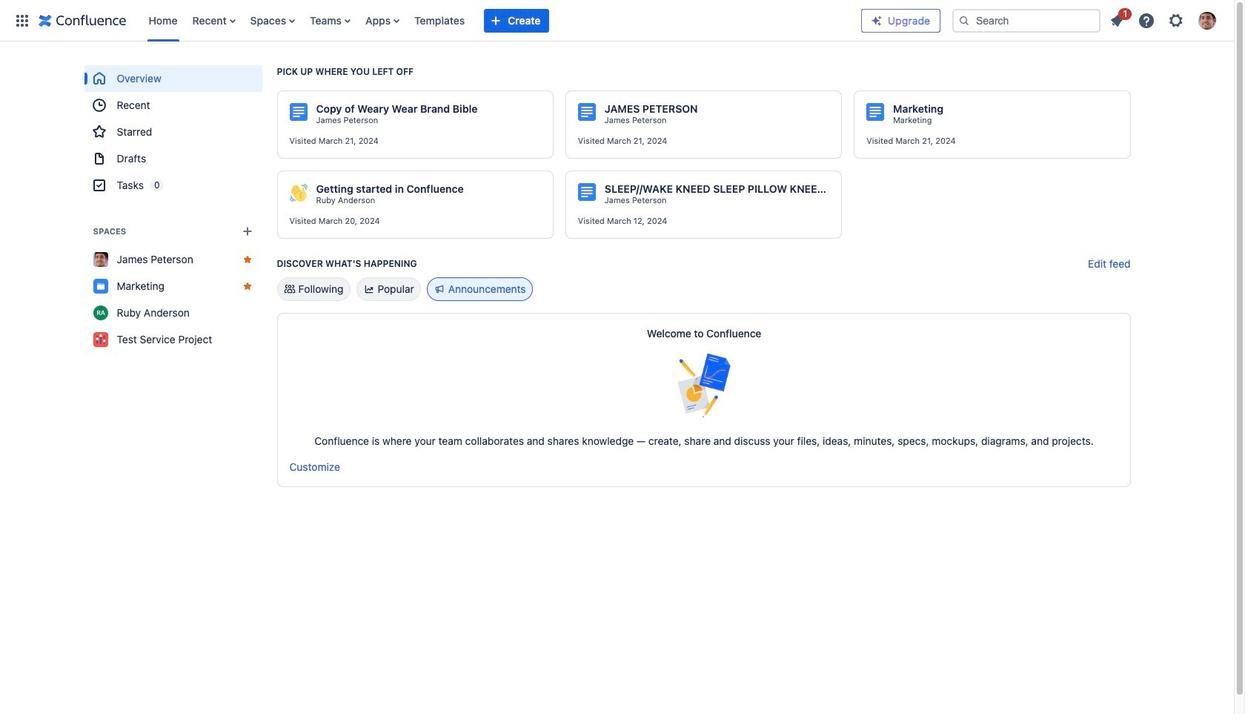 Task type: locate. For each thing, give the bounding box(es) containing it.
list for appswitcher icon
[[141, 0, 862, 41]]

unstar this space image
[[241, 254, 253, 266]]

appswitcher icon image
[[13, 11, 31, 29]]

confluence image
[[39, 11, 126, 29], [39, 11, 126, 29]]

banner
[[0, 0, 1235, 42]]

1 horizontal spatial list
[[1104, 6, 1226, 34]]

list item
[[1104, 6, 1133, 32]]

0 horizontal spatial list
[[141, 0, 862, 41]]

group
[[84, 65, 262, 199]]

None search field
[[953, 9, 1101, 32]]

help icon image
[[1138, 11, 1156, 29]]

create a space image
[[238, 222, 256, 240]]

global element
[[9, 0, 862, 41]]

list
[[141, 0, 862, 41], [1104, 6, 1226, 34]]

settings icon image
[[1168, 11, 1186, 29]]

:wave: image
[[290, 184, 307, 202], [290, 184, 307, 202]]

unstar this space image
[[241, 280, 253, 292]]

Search field
[[953, 9, 1101, 32]]



Task type: vqa. For each thing, say whether or not it's contained in the screenshot.
Unstar this space icon
yes



Task type: describe. For each thing, give the bounding box(es) containing it.
notification icon image
[[1109, 11, 1127, 29]]

search image
[[959, 14, 971, 26]]

your profile and preferences image
[[1199, 11, 1217, 29]]

premium image
[[871, 14, 883, 26]]

list for premium icon
[[1104, 6, 1226, 34]]



